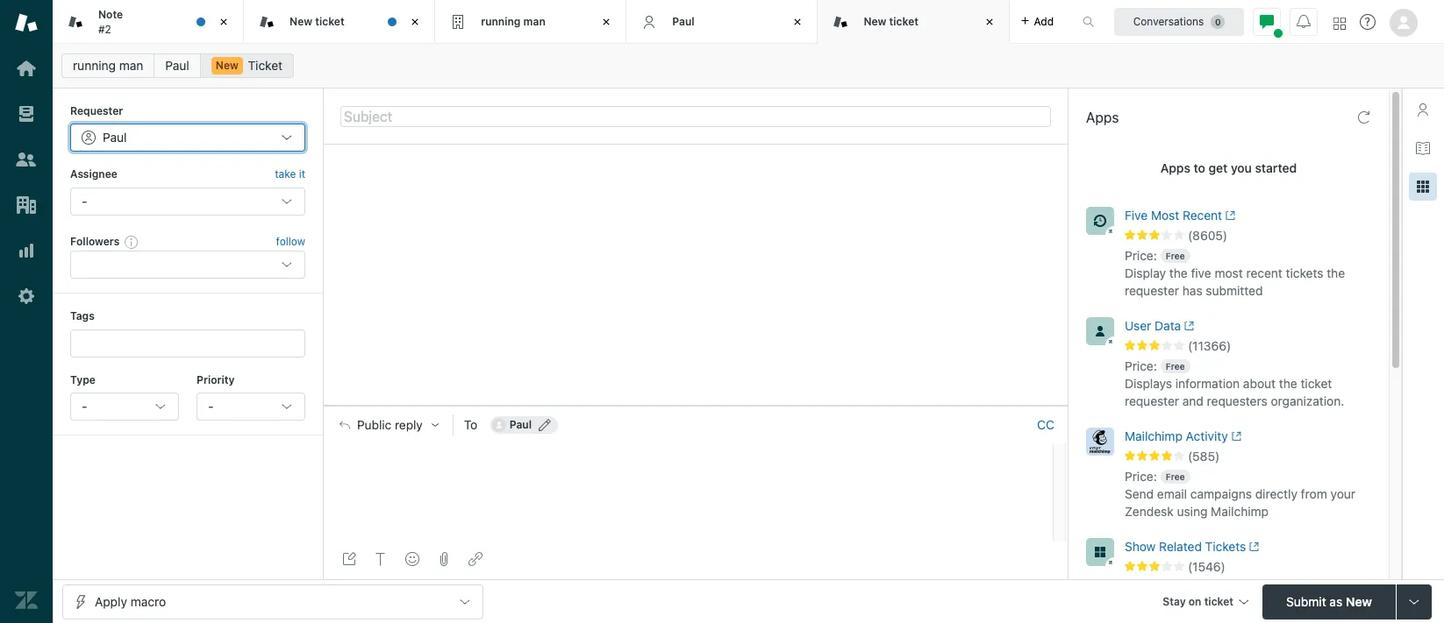 Task type: locate. For each thing, give the bounding box(es) containing it.
1 vertical spatial apps
[[1161, 161, 1191, 176]]

views image
[[15, 103, 38, 125]]

get started image
[[15, 57, 38, 80]]

mailchimp inside mailchimp activity link
[[1125, 429, 1183, 444]]

close image inside new ticket tab
[[407, 13, 424, 31]]

close image
[[598, 13, 615, 31], [789, 13, 807, 31], [981, 13, 998, 31]]

0 horizontal spatial mailchimp
[[1125, 429, 1183, 444]]

(opens in a new tab) image for mailchimp activity
[[1228, 432, 1242, 442]]

info on adding followers image
[[125, 235, 139, 249]]

reporting image
[[15, 240, 38, 262]]

and
[[1183, 394, 1204, 409]]

new inside secondary element
[[216, 59, 238, 72]]

0 vertical spatial requester
[[1125, 283, 1179, 298]]

free up 'email'
[[1166, 472, 1185, 483]]

running inside secondary element
[[73, 58, 116, 73]]

user
[[1125, 319, 1152, 333]]

(opens in a new tab) image inside mailchimp activity link
[[1228, 432, 1242, 442]]

assignee
[[70, 168, 117, 181]]

0 horizontal spatial close image
[[215, 13, 233, 31]]

mailchimp activity link
[[1125, 428, 1347, 449]]

close image inside running man tab
[[598, 13, 615, 31]]

(11366)
[[1188, 339, 1231, 354]]

paul right running man link
[[165, 58, 189, 73]]

0 vertical spatial running
[[481, 15, 521, 28]]

close image for new
[[981, 13, 998, 31]]

campaigns
[[1191, 487, 1252, 502]]

free inside "price: free display the five most recent tickets the requester has submitted"
[[1166, 251, 1185, 262]]

the up the organization.
[[1279, 376, 1298, 391]]

1 vertical spatial free
[[1166, 362, 1185, 372]]

price: up send in the right bottom of the page
[[1125, 469, 1157, 484]]

2 vertical spatial free
[[1166, 472, 1185, 483]]

0 vertical spatial running man
[[481, 15, 546, 28]]

public reply
[[357, 418, 423, 432]]

free inside 'price: free send email campaigns directly from your zendesk using mailchimp'
[[1166, 472, 1185, 483]]

1 horizontal spatial (opens in a new tab) image
[[1228, 432, 1242, 442]]

1 horizontal spatial the
[[1279, 376, 1298, 391]]

3 free from the top
[[1166, 472, 1185, 483]]

1 vertical spatial (opens in a new tab) image
[[1228, 432, 1242, 442]]

running man
[[481, 15, 546, 28], [73, 58, 143, 73]]

- down priority
[[208, 399, 214, 414]]

- button
[[70, 393, 179, 421], [197, 393, 305, 421]]

new ticket
[[290, 15, 345, 28], [864, 15, 919, 28]]

mailchimp down the campaigns at the bottom right of page
[[1211, 505, 1269, 519]]

0 vertical spatial mailchimp
[[1125, 429, 1183, 444]]

1 vertical spatial running
[[73, 58, 116, 73]]

Subject field
[[341, 106, 1051, 127]]

0 horizontal spatial - button
[[70, 393, 179, 421]]

1 horizontal spatial close image
[[789, 13, 807, 31]]

1 vertical spatial requester
[[1125, 394, 1179, 409]]

1 price: from the top
[[1125, 248, 1157, 263]]

1 horizontal spatial apps
[[1161, 161, 1191, 176]]

1 vertical spatial running man
[[73, 58, 143, 73]]

mailchimp activity image
[[1086, 428, 1115, 456]]

followers
[[70, 235, 120, 248]]

1 horizontal spatial mailchimp
[[1211, 505, 1269, 519]]

most
[[1151, 208, 1180, 223]]

1 close image from the left
[[215, 13, 233, 31]]

customers image
[[15, 148, 38, 171]]

priority
[[197, 373, 235, 387]]

close image for running
[[598, 13, 615, 31]]

price: up display
[[1125, 248, 1157, 263]]

- button down priority
[[197, 393, 305, 421]]

paul down requester
[[103, 130, 127, 145]]

2 new ticket tab from the left
[[818, 0, 1010, 44]]

type
[[70, 373, 96, 387]]

0 horizontal spatial new ticket tab
[[244, 0, 435, 44]]

from
[[1301, 487, 1328, 502]]

get help image
[[1360, 14, 1376, 30]]

running
[[481, 15, 521, 28], [73, 58, 116, 73]]

0 horizontal spatial close image
[[598, 13, 615, 31]]

organization.
[[1271, 394, 1345, 409]]

note #2
[[98, 8, 123, 36]]

- button for type
[[70, 393, 179, 421]]

paul up secondary element
[[673, 15, 695, 28]]

(opens in a new tab) image
[[1181, 321, 1195, 332], [1228, 432, 1242, 442], [1246, 543, 1260, 553]]

user data link
[[1125, 318, 1347, 339]]

requesters
[[1207, 394, 1268, 409]]

secondary element
[[53, 48, 1444, 83]]

conversations button
[[1115, 7, 1244, 36]]

new
[[290, 15, 312, 28], [864, 15, 887, 28], [216, 59, 238, 72], [1346, 595, 1372, 609]]

five
[[1191, 266, 1212, 281]]

free inside price: free displays information about the ticket requester and requesters organization.
[[1166, 362, 1185, 372]]

free for information
[[1166, 362, 1185, 372]]

(opens in a new tab) image up 3 stars. 1546 reviews. element
[[1246, 543, 1260, 553]]

mailchimp
[[1125, 429, 1183, 444], [1211, 505, 1269, 519]]

minimize composer image
[[689, 399, 703, 413]]

1 horizontal spatial running
[[481, 15, 521, 28]]

0 horizontal spatial running man
[[73, 58, 143, 73]]

2 close image from the left
[[789, 13, 807, 31]]

2 free from the top
[[1166, 362, 1185, 372]]

(opens in a new tab) image
[[1223, 211, 1236, 221]]

apps
[[1086, 110, 1119, 125], [1161, 161, 1191, 176]]

mailchimp down and
[[1125, 429, 1183, 444]]

0 vertical spatial (opens in a new tab) image
[[1181, 321, 1195, 332]]

mailchimp inside 'price: free send email campaigns directly from your zendesk using mailchimp'
[[1211, 505, 1269, 519]]

- for priority
[[208, 399, 214, 414]]

tab
[[53, 0, 244, 44]]

price:
[[1125, 248, 1157, 263], [1125, 359, 1157, 374], [1125, 469, 1157, 484], [1125, 580, 1157, 595]]

add
[[1034, 14, 1054, 28]]

conversations
[[1134, 14, 1204, 28]]

1 - button from the left
[[70, 393, 179, 421]]

apps image
[[1416, 180, 1430, 194]]

price: inside 'price: free send email campaigns directly from your zendesk using mailchimp'
[[1125, 469, 1157, 484]]

0 horizontal spatial (opens in a new tab) image
[[1181, 321, 1195, 332]]

price: inside "price: free display the five most recent tickets the requester has submitted"
[[1125, 248, 1157, 263]]

1 horizontal spatial - button
[[197, 393, 305, 421]]

4 stars. 585 reviews. element
[[1125, 449, 1379, 465]]

price: inside price: free displays information about the ticket requester and requesters organization.
[[1125, 359, 1157, 374]]

1 close image from the left
[[598, 13, 615, 31]]

1 horizontal spatial running man
[[481, 15, 546, 28]]

1 new ticket from the left
[[290, 15, 345, 28]]

1 horizontal spatial new ticket
[[864, 15, 919, 28]]

0 horizontal spatial new ticket
[[290, 15, 345, 28]]

3 close image from the left
[[981, 13, 998, 31]]

add attachment image
[[437, 553, 451, 567]]

0 vertical spatial man
[[524, 15, 546, 28]]

1 free from the top
[[1166, 251, 1185, 262]]

4 price: from the top
[[1125, 580, 1157, 595]]

2 requester from the top
[[1125, 394, 1179, 409]]

1 requester from the top
[[1125, 283, 1179, 298]]

requester down displays
[[1125, 394, 1179, 409]]

five most recent image
[[1086, 207, 1115, 235]]

mailchimp activity
[[1125, 429, 1228, 444]]

requester inside price: free displays information about the ticket requester and requesters organization.
[[1125, 394, 1179, 409]]

price: up displays
[[1125, 359, 1157, 374]]

free up displays
[[1166, 362, 1185, 372]]

close image for second new ticket tab from the right
[[407, 13, 424, 31]]

(opens in a new tab) image up the 4 stars. 585 reviews. element
[[1228, 432, 1242, 442]]

ticket
[[315, 15, 345, 28], [889, 15, 919, 28], [1301, 376, 1332, 391], [1205, 595, 1234, 609]]

1 horizontal spatial new ticket tab
[[818, 0, 1010, 44]]

2 - button from the left
[[197, 393, 305, 421]]

most
[[1215, 266, 1243, 281]]

requester
[[1125, 283, 1179, 298], [1125, 394, 1179, 409]]

1 horizontal spatial man
[[524, 15, 546, 28]]

the inside price: free displays information about the ticket requester and requesters organization.
[[1279, 376, 1298, 391]]

1 new ticket tab from the left
[[244, 0, 435, 44]]

close image inside tab
[[215, 13, 233, 31]]

information
[[1176, 376, 1240, 391]]

0 horizontal spatial the
[[1170, 266, 1188, 281]]

format text image
[[374, 553, 388, 567]]

price: for displays
[[1125, 359, 1157, 374]]

paul
[[673, 15, 695, 28], [165, 58, 189, 73], [103, 130, 127, 145], [510, 418, 532, 431]]

take it button
[[275, 166, 305, 184]]

close image inside the paul tab
[[789, 13, 807, 31]]

paul inside paul link
[[165, 58, 189, 73]]

1 vertical spatial mailchimp
[[1211, 505, 1269, 519]]

new ticket tab
[[244, 0, 435, 44], [818, 0, 1010, 44]]

recent
[[1183, 208, 1223, 223]]

price: for send
[[1125, 469, 1157, 484]]

- for type
[[82, 399, 87, 414]]

to
[[464, 417, 478, 432]]

3 price: from the top
[[1125, 469, 1157, 484]]

free up display
[[1166, 251, 1185, 262]]

close image
[[215, 13, 233, 31], [407, 13, 424, 31]]

admin image
[[15, 285, 38, 308]]

show related tickets image
[[1086, 539, 1115, 567]]

it
[[299, 168, 305, 181]]

paul inside 'requester' element
[[103, 130, 127, 145]]

0 vertical spatial apps
[[1086, 110, 1119, 125]]

follow
[[276, 235, 305, 248]]

running man inside secondary element
[[73, 58, 143, 73]]

2 close image from the left
[[407, 13, 424, 31]]

stay
[[1163, 595, 1186, 609]]

man
[[524, 15, 546, 28], [119, 58, 143, 73]]

1 vertical spatial man
[[119, 58, 143, 73]]

data
[[1155, 319, 1181, 333]]

- down assignee
[[82, 194, 87, 209]]

your
[[1331, 487, 1356, 502]]

apps for apps to get you started
[[1161, 161, 1191, 176]]

3 stars. 8605 reviews. element
[[1125, 228, 1379, 244]]

requester down display
[[1125, 283, 1179, 298]]

- down type
[[82, 399, 87, 414]]

price: free display the five most recent tickets the requester has submitted
[[1125, 248, 1345, 298]]

- button down type
[[70, 393, 179, 421]]

(opens in a new tab) image up (11366)
[[1181, 321, 1195, 332]]

free
[[1166, 251, 1185, 262], [1166, 362, 1185, 372], [1166, 472, 1185, 483]]

(opens in a new tab) image inside show related tickets link
[[1246, 543, 1260, 553]]

using
[[1177, 505, 1208, 519]]

2 price: from the top
[[1125, 359, 1157, 374]]

as
[[1330, 595, 1343, 609]]

take it
[[275, 168, 305, 181]]

2 new ticket from the left
[[864, 15, 919, 28]]

add button
[[1010, 0, 1065, 43]]

2 horizontal spatial (opens in a new tab) image
[[1246, 543, 1260, 553]]

recent
[[1247, 266, 1283, 281]]

new ticket for first new ticket tab from right
[[864, 15, 919, 28]]

follow button
[[276, 234, 305, 250]]

ringostarr@gmail.com image
[[492, 418, 506, 432]]

price: down show
[[1125, 580, 1157, 595]]

(585)
[[1188, 449, 1220, 464]]

the right tickets in the right of the page
[[1327, 266, 1345, 281]]

apply
[[95, 595, 127, 609]]

five most recent link
[[1125, 207, 1347, 228]]

2 vertical spatial (opens in a new tab) image
[[1246, 543, 1260, 553]]

reply
[[395, 418, 423, 432]]

the
[[1170, 266, 1188, 281], [1327, 266, 1345, 281], [1279, 376, 1298, 391]]

paul link
[[154, 54, 201, 78]]

0 horizontal spatial running
[[73, 58, 116, 73]]

(opens in a new tab) image inside user data link
[[1181, 321, 1195, 332]]

tickets
[[1206, 540, 1246, 555]]

0 horizontal spatial man
[[119, 58, 143, 73]]

2 horizontal spatial close image
[[981, 13, 998, 31]]

-
[[82, 194, 87, 209], [82, 399, 87, 414], [208, 399, 214, 414]]

0 horizontal spatial apps
[[1086, 110, 1119, 125]]

0 vertical spatial free
[[1166, 251, 1185, 262]]

ticket
[[248, 58, 283, 73]]

1 horizontal spatial close image
[[407, 13, 424, 31]]

the up has
[[1170, 266, 1188, 281]]



Task type: describe. For each thing, give the bounding box(es) containing it.
user data
[[1125, 319, 1181, 333]]

(opens in a new tab) image for show related tickets
[[1246, 543, 1260, 553]]

zendesk products image
[[1334, 17, 1346, 29]]

submitted
[[1206, 283, 1263, 298]]

knowledge image
[[1416, 141, 1430, 155]]

man inside tab
[[524, 15, 546, 28]]

free for email
[[1166, 472, 1185, 483]]

close image for tab containing note
[[215, 13, 233, 31]]

displays
[[1125, 376, 1172, 391]]

button displays agent's chat status as online. image
[[1260, 14, 1274, 29]]

- button for priority
[[197, 393, 305, 421]]

on
[[1189, 595, 1202, 609]]

customer context image
[[1416, 103, 1430, 117]]

public
[[357, 418, 392, 432]]

cc button
[[1037, 417, 1055, 433]]

add link (cmd k) image
[[469, 553, 483, 567]]

insert emojis image
[[405, 553, 419, 567]]

main element
[[0, 0, 53, 624]]

paul inside the paul tab
[[673, 15, 695, 28]]

ticket inside stay on ticket popup button
[[1205, 595, 1234, 609]]

(opens in a new tab) image for user data
[[1181, 321, 1195, 332]]

user data image
[[1086, 318, 1115, 346]]

(1546)
[[1188, 560, 1226, 575]]

apply macro
[[95, 595, 166, 609]]

zendesk support image
[[15, 11, 38, 34]]

draft mode image
[[342, 553, 356, 567]]

show related tickets link
[[1125, 539, 1347, 560]]

ticket inside price: free displays information about the ticket requester and requesters organization.
[[1301, 376, 1332, 391]]

send
[[1125, 487, 1154, 502]]

- inside assignee element
[[82, 194, 87, 209]]

new ticket for second new ticket tab from the right
[[290, 15, 345, 28]]

get
[[1209, 161, 1228, 176]]

about
[[1243, 376, 1276, 391]]

tags element
[[70, 330, 305, 358]]

stay on ticket
[[1163, 595, 1234, 609]]

stay on ticket button
[[1155, 585, 1256, 623]]

paul right ringostarr@gmail.com icon
[[510, 418, 532, 431]]

show related tickets
[[1125, 540, 1246, 555]]

take
[[275, 168, 296, 181]]

organizations image
[[15, 194, 38, 217]]

price: for display
[[1125, 248, 1157, 263]]

displays possible ticket submission types image
[[1408, 595, 1422, 609]]

requester
[[70, 104, 123, 118]]

note
[[98, 8, 123, 21]]

macro
[[130, 595, 166, 609]]

directly
[[1256, 487, 1298, 502]]

has
[[1183, 283, 1203, 298]]

free for the
[[1166, 251, 1185, 262]]

display
[[1125, 266, 1166, 281]]

#2
[[98, 22, 111, 36]]

zendesk image
[[15, 590, 38, 613]]

2 horizontal spatial the
[[1327, 266, 1345, 281]]

apps to get you started
[[1161, 161, 1297, 176]]

email
[[1157, 487, 1187, 502]]

running inside tab
[[481, 15, 521, 28]]

man inside secondary element
[[119, 58, 143, 73]]

running man tab
[[435, 0, 627, 44]]

requester inside "price: free display the five most recent tickets the requester has submitted"
[[1125, 283, 1179, 298]]

price: free displays information about the ticket requester and requesters organization.
[[1125, 359, 1345, 409]]

cc
[[1037, 417, 1055, 432]]

five most recent
[[1125, 208, 1223, 223]]

related
[[1159, 540, 1202, 555]]

submit
[[1287, 595, 1327, 609]]

tags
[[70, 310, 95, 323]]

edit user image
[[539, 419, 551, 431]]

followers element
[[70, 251, 305, 279]]

submit as new
[[1287, 595, 1372, 609]]

price: free send email campaigns directly from your zendesk using mailchimp
[[1125, 469, 1356, 519]]

assignee element
[[70, 188, 305, 216]]

tab containing note
[[53, 0, 244, 44]]

apps for apps
[[1086, 110, 1119, 125]]

started
[[1255, 161, 1297, 176]]

tabs tab list
[[53, 0, 1065, 44]]

public reply button
[[324, 407, 453, 444]]

to
[[1194, 161, 1206, 176]]

zendesk
[[1125, 505, 1174, 519]]

tickets
[[1286, 266, 1324, 281]]

activity
[[1186, 429, 1228, 444]]

five
[[1125, 208, 1148, 223]]

show
[[1125, 540, 1156, 555]]

3 stars. 1546 reviews. element
[[1125, 560, 1379, 576]]

3 stars. 11366 reviews. element
[[1125, 339, 1379, 355]]

running man link
[[61, 54, 155, 78]]

(8605)
[[1188, 228, 1228, 243]]

paul tab
[[627, 0, 818, 44]]

notifications image
[[1297, 14, 1311, 29]]

you
[[1231, 161, 1252, 176]]

running man inside tab
[[481, 15, 546, 28]]

requester element
[[70, 124, 305, 152]]



Task type: vqa. For each thing, say whether or not it's contained in the screenshot.
the right Mailchimp
yes



